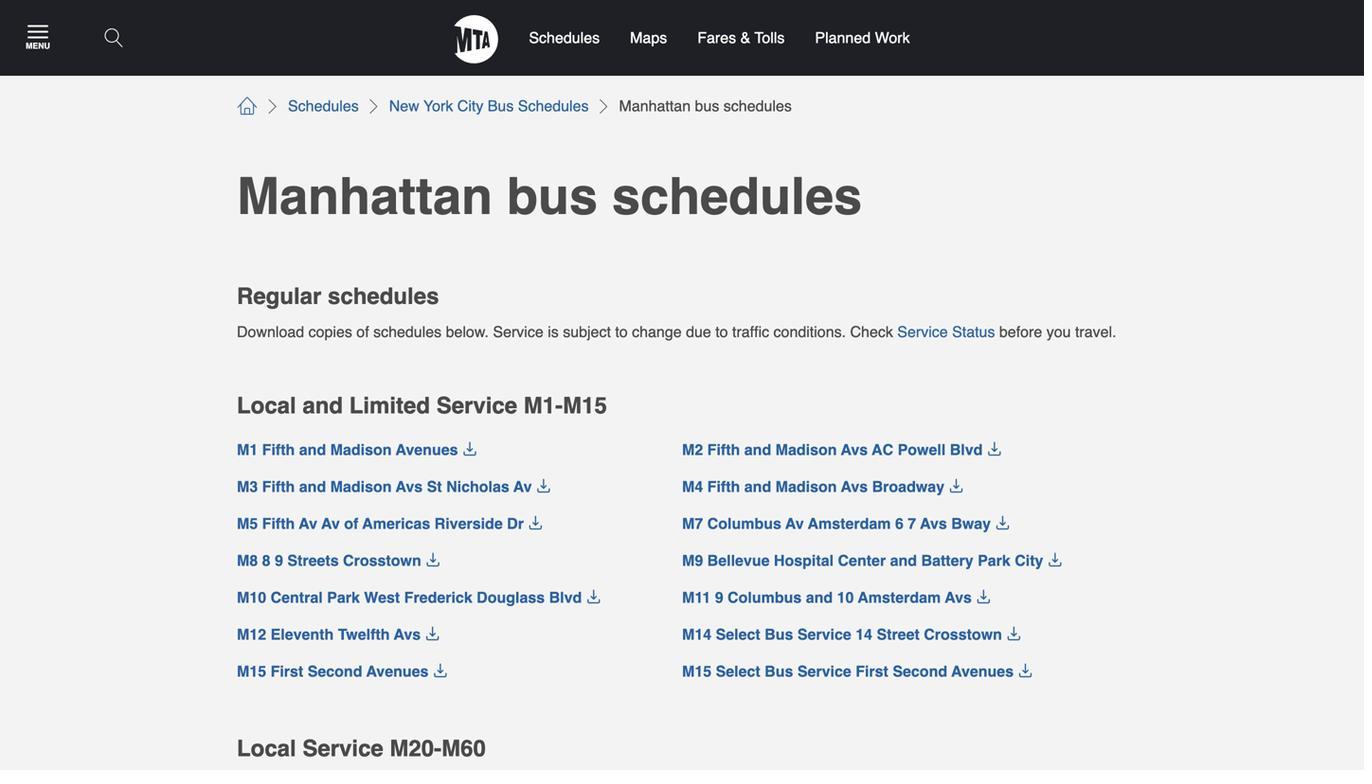 Task type: locate. For each thing, give the bounding box(es) containing it.
m9 bellevue hospital center and battery park city
[[682, 552, 1044, 569]]

2 first from the left
[[856, 663, 889, 680]]

madison inside "m4 fifth and madison avs broadway" button
[[776, 478, 837, 495]]

madison up m3 fifth and madison avs st nicholas av
[[330, 441, 392, 458]]

downloadable image inside m12 eleventh twelfth avs button
[[425, 626, 440, 641]]

m60
[[442, 736, 486, 762]]

1 horizontal spatial m15
[[563, 393, 607, 419]]

downloadable image inside the m10 central park west frederick douglass blvd button
[[586, 589, 601, 604]]

1 horizontal spatial park
[[978, 552, 1011, 569]]

1 vertical spatial select
[[716, 663, 761, 680]]

m1 fifth and madison avenues button
[[237, 439, 682, 461]]

1 vertical spatial of
[[344, 515, 358, 532]]

1 vertical spatial manhattan
[[237, 167, 493, 226]]

schedules
[[529, 29, 600, 46], [288, 97, 359, 115], [518, 97, 589, 115]]

fifth right m4
[[707, 478, 740, 495]]

service left m20-
[[303, 736, 383, 762]]

1 local from the top
[[237, 393, 296, 419]]

1 second from the left
[[308, 663, 362, 680]]

fifth right m5
[[262, 515, 295, 532]]

broadway
[[872, 478, 945, 495]]

bus for m15
[[765, 663, 793, 680]]

0 vertical spatial crosstown
[[343, 552, 421, 569]]

service status link
[[898, 323, 995, 341]]

m15 down m12
[[237, 663, 266, 680]]

downloadable image right "nicholas" at left
[[536, 478, 551, 493]]

m15 down subject
[[563, 393, 607, 419]]

regular schedules
[[237, 283, 439, 309]]

fifth inside 'button'
[[707, 441, 740, 458]]

2 to from the left
[[716, 323, 728, 341]]

fifth right m2
[[707, 441, 740, 458]]

madison for m4
[[776, 478, 837, 495]]

downloadable image inside m7 columbus av amsterdam 6 7 avs bway button
[[995, 515, 1010, 530]]

0 vertical spatial city
[[457, 97, 484, 115]]

avs down battery
[[945, 589, 972, 606]]

1 horizontal spatial schedules link
[[514, 0, 615, 76]]

m11 9 columbus and 10 amsterdam avs
[[682, 589, 972, 606]]

select for m14
[[716, 626, 761, 643]]

columbus
[[707, 515, 782, 532], [728, 589, 802, 606]]

0 vertical spatial manhattan
[[619, 97, 691, 115]]

second down the m12 eleventh twelfth avs
[[308, 663, 362, 680]]

second down m14 select bus service 14 street crosstown button
[[893, 663, 948, 680]]

m15 inside button
[[682, 663, 712, 680]]

fifth right m1
[[262, 441, 295, 458]]

10
[[837, 589, 854, 606]]

1 chevron right image from the left
[[265, 99, 280, 114]]

av
[[513, 478, 532, 495], [299, 515, 317, 532], [321, 515, 340, 532], [785, 515, 804, 532]]

0 vertical spatial 9
[[275, 552, 283, 569]]

1 horizontal spatial city
[[1015, 552, 1044, 569]]

fifth inside button
[[707, 478, 740, 495]]

0 horizontal spatial blvd
[[549, 589, 582, 606]]

9
[[275, 552, 283, 569], [715, 589, 723, 606]]

streets
[[287, 552, 339, 569]]

bus
[[695, 97, 719, 115], [507, 167, 598, 226]]

service down m14 select bus service 14 street crosstown
[[798, 663, 852, 680]]

0 horizontal spatial manhattan
[[237, 167, 493, 226]]

madison inside the m2 fifth and madison avs ac powell blvd 'button'
[[776, 441, 837, 458]]

0 vertical spatial local
[[237, 393, 296, 419]]

is
[[548, 323, 559, 341]]

2 select from the top
[[716, 663, 761, 680]]

1 vertical spatial crosstown
[[924, 626, 1002, 643]]

city right york
[[457, 97, 484, 115]]

1 vertical spatial schedules link
[[288, 95, 359, 117]]

downloadable image for m12 eleventh twelfth avs
[[425, 626, 440, 641]]

madison inside m3 fifth and madison avs st nicholas av button
[[330, 478, 392, 495]]

2 second from the left
[[893, 663, 948, 680]]

0 horizontal spatial 9
[[275, 552, 283, 569]]

and right m4
[[744, 478, 771, 495]]

second inside button
[[893, 663, 948, 680]]

1 vertical spatial blvd
[[549, 589, 582, 606]]

avenues
[[396, 441, 458, 458], [366, 663, 429, 680], [952, 663, 1014, 680]]

downloadable image inside m8 8 9 streets crosstown button
[[426, 552, 441, 567]]

downloadable image inside m5 fifth av av of americas riverside dr button
[[528, 515, 543, 530]]

schedules link left "maps"
[[514, 0, 615, 76]]

0 vertical spatial amsterdam
[[808, 515, 891, 532]]

1 horizontal spatial blvd
[[950, 441, 983, 458]]

2 horizontal spatial chevron right image
[[596, 99, 612, 114]]

blvd inside button
[[549, 589, 582, 606]]

downloadable image for m14 select bus service 14 street crosstown
[[1007, 626, 1022, 641]]

1 select from the top
[[716, 626, 761, 643]]

m1 fifth and madison avenues
[[237, 441, 458, 458]]

blvd right powell
[[950, 441, 983, 458]]

amsterdam
[[808, 515, 891, 532], [858, 589, 941, 606]]

m3
[[237, 478, 258, 495]]

search image
[[105, 28, 123, 47]]

amsterdam down m9 bellevue hospital center and battery park city button
[[858, 589, 941, 606]]

0 vertical spatial bus
[[488, 97, 514, 115]]

city right battery
[[1015, 552, 1044, 569]]

1 vertical spatial columbus
[[728, 589, 802, 606]]

to right due
[[716, 323, 728, 341]]

travel.
[[1075, 323, 1117, 341]]

2 local from the top
[[237, 736, 296, 762]]

downloadable image
[[462, 441, 477, 456], [995, 515, 1010, 530], [1048, 552, 1063, 567], [586, 589, 601, 604], [1007, 626, 1022, 641], [1018, 663, 1033, 678]]

park left west
[[327, 589, 360, 606]]

to right subject
[[615, 323, 628, 341]]

1 horizontal spatial second
[[893, 663, 948, 680]]

m15
[[563, 393, 607, 419], [237, 663, 266, 680], [682, 663, 712, 680]]

m15 down m14
[[682, 663, 712, 680]]

downloadable image inside m1 fifth and madison avenues button
[[462, 441, 477, 456]]

1 vertical spatial manhattan bus schedules
[[237, 167, 862, 226]]

link for schedules element
[[288, 95, 359, 117]]

service left "is"
[[493, 323, 544, 341]]

downloadable image for m11 9 columbus and 10 amsterdam avs
[[976, 589, 991, 604]]

0 vertical spatial select
[[716, 626, 761, 643]]

m20-
[[390, 736, 442, 762]]

crosstown
[[343, 552, 421, 569], [924, 626, 1002, 643]]

downloadable image inside m9 bellevue hospital center and battery park city button
[[1048, 552, 1063, 567]]

avenues up the st
[[396, 441, 458, 458]]

fifth right the m3
[[262, 478, 295, 495]]

downloadable image down frederick
[[425, 626, 440, 641]]

bus down m11 9 columbus and 10 amsterdam avs
[[765, 626, 793, 643]]

avs inside button
[[394, 626, 421, 643]]

madison for m3
[[330, 478, 392, 495]]

fifth for m3
[[262, 478, 295, 495]]

1 vertical spatial city
[[1015, 552, 1044, 569]]

columbus up bellevue
[[707, 515, 782, 532]]

first inside button
[[271, 663, 303, 680]]

m7 columbus av amsterdam 6 7 avs bway button
[[682, 512, 1118, 535]]

and right m2
[[744, 441, 771, 458]]

blvd right the douglass
[[549, 589, 582, 606]]

service right check
[[898, 323, 948, 341]]

fifth for m1
[[262, 441, 295, 458]]

9 right "8"
[[275, 552, 283, 569]]

chevron right image
[[265, 99, 280, 114], [366, 99, 382, 114], [596, 99, 612, 114]]

local for local and limited service m1-m15
[[237, 393, 296, 419]]

madison up m4 fifth and madison avs broadway
[[776, 441, 837, 458]]

local for local service m20-m60
[[237, 736, 296, 762]]

madison down "m1 fifth and madison avenues"
[[330, 478, 392, 495]]

m10 central park west frederick douglass blvd
[[237, 589, 582, 606]]

0 horizontal spatial to
[[615, 323, 628, 341]]

second
[[308, 663, 362, 680], [893, 663, 948, 680]]

0 horizontal spatial city
[[457, 97, 484, 115]]

manhattan
[[619, 97, 691, 115], [237, 167, 493, 226]]

park
[[978, 552, 1011, 569], [327, 589, 360, 606]]

0 vertical spatial park
[[978, 552, 1011, 569]]

avs inside 'button'
[[841, 441, 868, 458]]

nicholas
[[446, 478, 510, 495]]

3 chevron right image from the left
[[596, 99, 612, 114]]

1 horizontal spatial first
[[856, 663, 889, 680]]

m15 for m15 select bus service first second avenues
[[682, 663, 712, 680]]

manhattan bus schedules
[[619, 97, 792, 115], [237, 167, 862, 226]]

downloadable image up frederick
[[426, 552, 441, 567]]

downloadable image up bway
[[949, 478, 964, 493]]

chevron right image for new york city bus schedules
[[596, 99, 612, 114]]

1 horizontal spatial crosstown
[[924, 626, 1002, 643]]

local
[[237, 393, 296, 419], [237, 736, 296, 762]]

planned work link
[[800, 0, 925, 76]]

bus for m14
[[765, 626, 793, 643]]

to
[[615, 323, 628, 341], [716, 323, 728, 341]]

madison for m2
[[776, 441, 837, 458]]

downloadable image right dr
[[528, 515, 543, 530]]

bus down m14 select bus service 14 street crosstown
[[765, 663, 793, 680]]

and inside button
[[744, 478, 771, 495]]

crosstown right street
[[924, 626, 1002, 643]]

downloadable image right powell
[[987, 441, 1002, 456]]

1 vertical spatial 9
[[715, 589, 723, 606]]

1 vertical spatial park
[[327, 589, 360, 606]]

downloadable image down bway
[[976, 589, 991, 604]]

madison inside m1 fifth and madison avenues button
[[330, 441, 392, 458]]

fifth for m2
[[707, 441, 740, 458]]

downloadable image inside "m4 fifth and madison avs broadway" button
[[949, 478, 964, 493]]

8
[[262, 552, 271, 569]]

2 horizontal spatial m15
[[682, 663, 712, 680]]

second inside button
[[308, 663, 362, 680]]

0 vertical spatial blvd
[[950, 441, 983, 458]]

schedules link
[[514, 0, 615, 76], [288, 95, 359, 117]]

downloadable image inside m15 select bus service first second avenues button
[[1018, 663, 1033, 678]]

avs up m7 columbus av amsterdam 6 7 avs bway
[[841, 478, 868, 495]]

downloadable image inside the m15 first second avenues button
[[433, 663, 448, 678]]

1 first from the left
[[271, 663, 303, 680]]

due
[[686, 323, 711, 341]]

m10 central park west frederick douglass blvd button
[[237, 586, 682, 609]]

0 horizontal spatial second
[[308, 663, 362, 680]]

downloadable image inside m3 fifth and madison avs st nicholas av button
[[536, 478, 551, 493]]

7
[[908, 515, 916, 532]]

avs down the m10 central park west frederick douglass blvd
[[394, 626, 421, 643]]

av up dr
[[513, 478, 532, 495]]

0 horizontal spatial park
[[327, 589, 360, 606]]

dr
[[507, 515, 524, 532]]

download copies of schedules below. service is subject to change due to traffic conditions. check service status before you travel.
[[237, 323, 1117, 341]]

m4 fifth and madison avs broadway button
[[682, 475, 1118, 498]]

&
[[741, 29, 751, 46]]

1 horizontal spatial bus
[[695, 97, 719, 115]]

of right copies
[[357, 323, 369, 341]]

service down m11 9 columbus and 10 amsterdam avs
[[798, 626, 852, 643]]

1 horizontal spatial manhattan
[[619, 97, 691, 115]]

downloadable image inside the m2 fifth and madison avs ac powell blvd 'button'
[[987, 441, 1002, 456]]

bus inside breadcrumb element
[[695, 97, 719, 115]]

0 horizontal spatial first
[[271, 663, 303, 680]]

breadcrumb element
[[237, 95, 1127, 117]]

tolls
[[755, 29, 785, 46]]

downloadable image
[[987, 441, 1002, 456], [536, 478, 551, 493], [949, 478, 964, 493], [528, 515, 543, 530], [426, 552, 441, 567], [976, 589, 991, 604], [425, 626, 440, 641], [433, 663, 448, 678]]

traffic
[[732, 323, 769, 341]]

schedules link right home icon
[[288, 95, 359, 117]]

downloadable image down m12 eleventh twelfth avs button
[[433, 663, 448, 678]]

schedules inside breadcrumb element
[[724, 97, 792, 115]]

madison
[[330, 441, 392, 458], [776, 441, 837, 458], [330, 478, 392, 495], [776, 478, 837, 495]]

first down 14
[[856, 663, 889, 680]]

m2 fifth and madison avs ac powell blvd
[[682, 441, 983, 458]]

2 vertical spatial bus
[[765, 663, 793, 680]]

and inside 'button'
[[744, 441, 771, 458]]

0 horizontal spatial crosstown
[[343, 552, 421, 569]]

m5 fifth av av of americas riverside dr button
[[237, 512, 682, 535]]

0 horizontal spatial chevron right image
[[265, 99, 280, 114]]

bus right york
[[488, 97, 514, 115]]

select
[[716, 626, 761, 643], [716, 663, 761, 680]]

1 vertical spatial bus
[[765, 626, 793, 643]]

m15 inside button
[[237, 663, 266, 680]]

status
[[952, 323, 995, 341]]

0 vertical spatial columbus
[[707, 515, 782, 532]]

0 horizontal spatial bus
[[507, 167, 598, 226]]

city
[[457, 97, 484, 115], [1015, 552, 1044, 569]]

1 horizontal spatial to
[[716, 323, 728, 341]]

local and limited service m1-m15
[[237, 393, 607, 419]]

1 vertical spatial local
[[237, 736, 296, 762]]

downloadable image inside m11 9 columbus and 10 amsterdam avs button
[[976, 589, 991, 604]]

avenues down m14 select bus service 14 street crosstown button
[[952, 663, 1014, 680]]

m12
[[237, 626, 266, 643]]

m15 for m15 first second avenues
[[237, 663, 266, 680]]

and left 10
[[806, 589, 833, 606]]

crosstown up west
[[343, 552, 421, 569]]

first down eleventh
[[271, 663, 303, 680]]

madison down m2 fifth and madison avs ac powell blvd
[[776, 478, 837, 495]]

avs left ac
[[841, 441, 868, 458]]

amsterdam up center
[[808, 515, 891, 532]]

2 chevron right image from the left
[[366, 99, 382, 114]]

blvd
[[950, 441, 983, 458], [549, 589, 582, 606]]

park down bway
[[978, 552, 1011, 569]]

0 horizontal spatial m15
[[237, 663, 266, 680]]

home image
[[237, 97, 258, 116]]

1 horizontal spatial chevron right image
[[366, 99, 382, 114]]

of up m8 8 9 streets crosstown
[[344, 515, 358, 532]]

select for m15
[[716, 663, 761, 680]]

9 right m11 at the bottom of the page
[[715, 589, 723, 606]]

0 vertical spatial bus
[[695, 97, 719, 115]]

avenues down twelfth on the left
[[366, 663, 429, 680]]

downloadable image for m15 first second avenues
[[433, 663, 448, 678]]

service up m1 fifth and madison avenues button in the bottom of the page
[[436, 393, 517, 419]]

14
[[856, 626, 873, 643]]

columbus down bellevue
[[728, 589, 802, 606]]

m12 eleventh twelfth avs button
[[237, 623, 682, 646]]

1 vertical spatial bus
[[507, 167, 598, 226]]

downloadable image inside m14 select bus service 14 street crosstown button
[[1007, 626, 1022, 641]]

0 vertical spatial manhattan bus schedules
[[619, 97, 792, 115]]



Task type: describe. For each thing, give the bounding box(es) containing it.
downloadable image for m2 fifth and madison avs ac powell blvd
[[987, 441, 1002, 456]]

fares & tolls
[[698, 29, 785, 46]]

chevron right image for schedules
[[366, 99, 382, 114]]

downloadable image for m15 select bus service first second avenues
[[1018, 663, 1033, 678]]

conditions.
[[774, 323, 846, 341]]

avs right 7
[[920, 515, 947, 532]]

downloadable image for m8 8 9 streets crosstown
[[426, 552, 441, 567]]

crosstown inside button
[[924, 626, 1002, 643]]

link for new york city bus schedules element
[[389, 95, 589, 117]]

center
[[838, 552, 886, 569]]

m15 select bus service first second avenues button
[[682, 660, 1118, 683]]

check
[[850, 323, 893, 341]]

service inside m15 select bus service first second avenues button
[[798, 663, 852, 680]]

work
[[875, 29, 910, 46]]

m10
[[237, 589, 266, 606]]

before
[[999, 323, 1042, 341]]

and down "m1 fifth and madison avenues"
[[299, 478, 326, 495]]

avs left the st
[[396, 478, 423, 495]]

first inside button
[[856, 663, 889, 680]]

ac
[[872, 441, 894, 458]]

bway
[[952, 515, 991, 532]]

eleventh
[[271, 626, 334, 643]]

west
[[364, 589, 400, 606]]

av up m8 8 9 streets crosstown
[[321, 515, 340, 532]]

and down m7 columbus av amsterdam 6 7 avs bway button
[[890, 552, 917, 569]]

new
[[389, 97, 419, 115]]

maps
[[630, 29, 667, 46]]

m14 select bus service 14 street crosstown
[[682, 626, 1002, 643]]

battery
[[921, 552, 974, 569]]

download
[[237, 323, 304, 341]]

m5
[[237, 515, 258, 532]]

mta image
[[454, 15, 499, 63]]

americas
[[362, 515, 430, 532]]

manhattan bus schedules inside breadcrumb element
[[619, 97, 792, 115]]

maps link
[[615, 0, 682, 76]]

city inside breadcrumb element
[[457, 97, 484, 115]]

m11
[[682, 589, 711, 606]]

m4
[[682, 478, 703, 495]]

0 vertical spatial of
[[357, 323, 369, 341]]

1 to from the left
[[615, 323, 628, 341]]

hospital
[[774, 552, 834, 569]]

madison for m1
[[330, 441, 392, 458]]

planned work
[[815, 29, 910, 46]]

avs inside button
[[841, 478, 868, 495]]

m8
[[237, 552, 258, 569]]

york
[[424, 97, 453, 115]]

m15 first second avenues
[[237, 663, 429, 680]]

you
[[1047, 323, 1071, 341]]

st
[[427, 478, 442, 495]]

downloadable image for m3 fifth and madison avs st nicholas av
[[536, 478, 551, 493]]

downloadable image for m7 columbus av amsterdam 6 7 avs bway
[[995, 515, 1010, 530]]

m2 fifth and madison avs ac powell blvd button
[[682, 439, 1118, 461]]

new york city bus schedules link
[[389, 95, 589, 117]]

m8 8 9 streets crosstown
[[237, 552, 421, 569]]

m12 eleventh twelfth avs
[[237, 626, 421, 643]]

m4 fifth and madison avs broadway
[[682, 478, 945, 495]]

street
[[877, 626, 920, 643]]

douglass
[[477, 589, 545, 606]]

limited
[[349, 393, 430, 419]]

m9
[[682, 552, 703, 569]]

service inside m14 select bus service 14 street crosstown button
[[798, 626, 852, 643]]

fifth for m4
[[707, 478, 740, 495]]

menu
[[26, 41, 50, 51]]

downloadable image for m5 fifth av av of americas riverside dr
[[528, 515, 543, 530]]

m3 fifth and madison avs st nicholas av button
[[237, 475, 682, 498]]

m15 select bus service first second avenues
[[682, 663, 1014, 680]]

frederick
[[404, 589, 473, 606]]

fifth for m5
[[262, 515, 295, 532]]

manhattan inside breadcrumb element
[[619, 97, 691, 115]]

blvd inside 'button'
[[950, 441, 983, 458]]

m8 8 9 streets crosstown button
[[237, 549, 682, 572]]

m1-
[[524, 393, 563, 419]]

and up "m1 fifth and madison avenues"
[[303, 393, 343, 419]]

copies
[[309, 323, 352, 341]]

0 horizontal spatial schedules link
[[288, 95, 359, 117]]

av up streets
[[299, 515, 317, 532]]

riverside
[[435, 515, 503, 532]]

m2
[[682, 441, 703, 458]]

fares
[[698, 29, 736, 46]]

m1
[[237, 441, 258, 458]]

fares & tolls link
[[682, 0, 800, 76]]

m11 9 columbus and 10 amsterdam avs button
[[682, 586, 1118, 609]]

new york city bus schedules
[[389, 97, 589, 115]]

m5 fifth av av of americas riverside dr
[[237, 515, 524, 532]]

avenues inside button
[[952, 663, 1014, 680]]

m7
[[682, 515, 703, 532]]

twelfth
[[338, 626, 390, 643]]

m3 fifth and madison avs st nicholas av
[[237, 478, 532, 495]]

regular
[[237, 283, 322, 309]]

m14
[[682, 626, 712, 643]]

bus inside breadcrumb element
[[488, 97, 514, 115]]

central
[[271, 589, 323, 606]]

downloadable image for m9 bellevue hospital center and battery park city
[[1048, 552, 1063, 567]]

6
[[895, 515, 904, 532]]

local service m20-m60
[[237, 736, 486, 762]]

m9 bellevue hospital center and battery park city button
[[682, 549, 1118, 572]]

downloadable image for m4 fifth and madison avs broadway
[[949, 478, 964, 493]]

change
[[632, 323, 682, 341]]

planned
[[815, 29, 871, 46]]

below.
[[446, 323, 489, 341]]

and right m1
[[299, 441, 326, 458]]

m15 first second avenues button
[[237, 660, 682, 683]]

crosstown inside button
[[343, 552, 421, 569]]

downloadable image for m1 fifth and madison avenues
[[462, 441, 477, 456]]

downloadable image for m10 central park west frederick douglass blvd
[[586, 589, 601, 604]]

m7 columbus av amsterdam 6 7 avs bway
[[682, 515, 991, 532]]

powell
[[898, 441, 946, 458]]

m14 select bus service 14 street crosstown button
[[682, 623, 1118, 646]]

of inside button
[[344, 515, 358, 532]]

subject
[[563, 323, 611, 341]]

1 vertical spatial amsterdam
[[858, 589, 941, 606]]

0 vertical spatial schedules link
[[514, 0, 615, 76]]

city inside button
[[1015, 552, 1044, 569]]

1 horizontal spatial 9
[[715, 589, 723, 606]]

av up hospital
[[785, 515, 804, 532]]



Task type: vqa. For each thing, say whether or not it's contained in the screenshot.
B82-SBS
no



